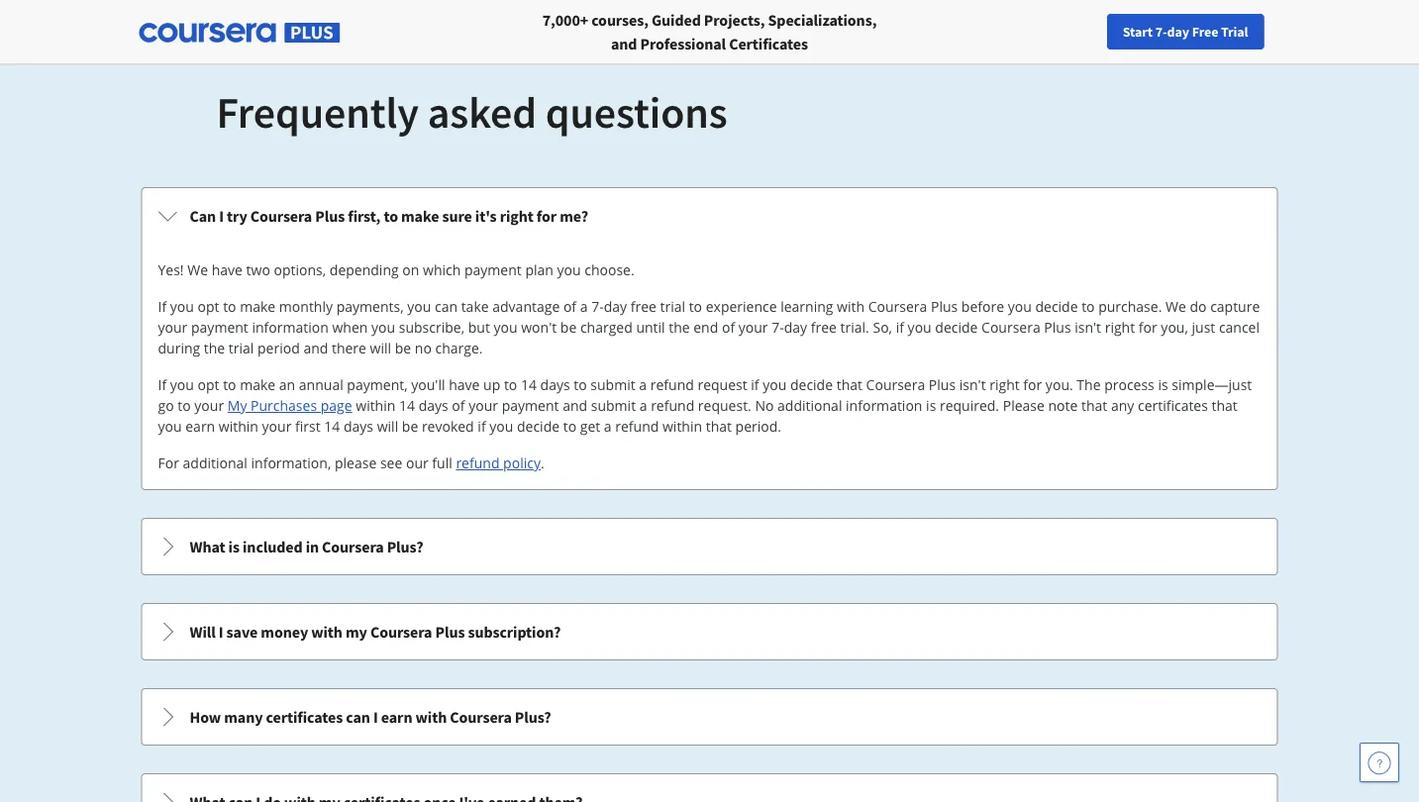 Task type: vqa. For each thing, say whether or not it's contained in the screenshot.
Information about difficulty level pre-requisites. image at the right top of page
no



Task type: locate. For each thing, give the bounding box(es) containing it.
make inside 'if you opt to make an annual payment, you'll have up to 14 days to submit a refund request if you decide that coursera plus isn't right for you. the process is simple—just go to your'
[[240, 375, 275, 394]]

right inside if you opt to make monthly payments, you can take advantage of a 7-day free trial to experience learning with coursera plus before you decide to purchase. we do capture your payment information when you subscribe, but you won't be charged until the end of your 7-day free trial. so, if you decide coursera plus isn't right for you, just cancel during the trial period and there will be no charge.
[[1105, 318, 1135, 337]]

0 vertical spatial make
[[401, 206, 439, 226]]

plus left first,
[[315, 206, 345, 226]]

14 down page
[[324, 417, 340, 436]]

trial
[[1221, 23, 1248, 41]]

1 vertical spatial will
[[377, 417, 398, 436]]

in
[[306, 537, 319, 557]]

0 horizontal spatial 7-
[[591, 297, 604, 316]]

2 horizontal spatial right
[[1105, 318, 1135, 337]]

1 horizontal spatial if
[[751, 375, 759, 394]]

will right there
[[370, 339, 391, 357]]

can i try coursera plus first, to make sure it's right for me?
[[190, 206, 588, 226]]

1 horizontal spatial information
[[846, 396, 922, 415]]

1 vertical spatial if
[[751, 375, 759, 394]]

2 vertical spatial and
[[563, 396, 587, 415]]

certificates down simple—just
[[1138, 396, 1208, 415]]

will
[[370, 339, 391, 357], [377, 417, 398, 436]]

0 horizontal spatial certificates
[[266, 707, 343, 727]]

14 down you'll
[[399, 396, 415, 415]]

days
[[540, 375, 570, 394], [419, 396, 448, 415], [344, 417, 373, 436]]

is inside 'if you opt to make an annual payment, you'll have up to 14 days to submit a refund request if you decide that coursera plus isn't right for you. the process is simple—just go to your'
[[1158, 375, 1168, 394]]

if inside within 14 days of your payment and submit a refund request. no additional information is required. please note that any certificates that you earn within your first 14 days will be revoked if you decide to get a refund within that period.
[[478, 417, 486, 436]]

1 vertical spatial for
[[1139, 318, 1157, 337]]

2 opt from the top
[[198, 375, 219, 394]]

your down purchases
[[262, 417, 292, 436]]

with inside dropdown button
[[415, 707, 447, 727]]

opt down during
[[198, 375, 219, 394]]

plus left subscription? at bottom left
[[435, 622, 465, 642]]

you up "refund policy" link
[[489, 417, 513, 436]]

2 vertical spatial i
[[373, 707, 378, 727]]

start 7-day free trial button
[[1107, 14, 1264, 50]]

try
[[227, 206, 247, 226]]

for left me?
[[537, 206, 557, 226]]

decide
[[1035, 297, 1078, 316], [935, 318, 978, 337], [790, 375, 833, 394], [517, 417, 560, 436]]

0 vertical spatial payment
[[464, 260, 522, 279]]

charge.
[[435, 339, 483, 357]]

can
[[435, 297, 458, 316], [346, 707, 370, 727]]

2 horizontal spatial of
[[722, 318, 735, 337]]

please
[[335, 454, 377, 472]]

submit
[[591, 375, 635, 394], [591, 396, 636, 415]]

day
[[1167, 23, 1189, 41], [604, 297, 627, 316], [784, 318, 807, 337]]

14 right up at the left top of the page
[[521, 375, 537, 394]]

your
[[1073, 23, 1099, 41], [158, 318, 187, 337], [739, 318, 768, 337], [194, 396, 224, 415], [469, 396, 498, 415], [262, 417, 292, 436]]

if right so,
[[896, 318, 904, 337]]

yes! we have two options, depending on which payment plan you choose.
[[158, 260, 634, 279]]

for additional information, please see our full refund policy .
[[158, 454, 544, 472]]

None search field
[[272, 12, 609, 52]]

0 horizontal spatial of
[[452, 396, 465, 415]]

if
[[158, 297, 167, 316], [158, 375, 167, 394]]

of
[[563, 297, 576, 316], [722, 318, 735, 337], [452, 396, 465, 415]]

information up period
[[252, 318, 329, 337]]

i inside how many certificates can i earn with coursera plus? dropdown button
[[373, 707, 378, 727]]

within down payment,
[[356, 396, 395, 415]]

1 horizontal spatial additional
[[777, 396, 842, 415]]

0 vertical spatial right
[[500, 206, 534, 226]]

decide down learning
[[790, 375, 833, 394]]

i down will i save money with my coursera plus subscription?
[[373, 707, 378, 727]]

for inside can i try coursera plus first, to make sure it's right for me? dropdown button
[[537, 206, 557, 226]]

and left there
[[303, 339, 328, 357]]

be left "no"
[[395, 339, 411, 357]]

1 vertical spatial additional
[[183, 454, 247, 472]]

2 vertical spatial right
[[990, 375, 1020, 394]]

0 horizontal spatial right
[[500, 206, 534, 226]]

2 vertical spatial payment
[[502, 396, 559, 415]]

my
[[228, 396, 247, 415]]

for left you,
[[1139, 318, 1157, 337]]

make for payments,
[[240, 297, 275, 316]]

plan
[[525, 260, 553, 279]]

if inside 'if you opt to make an annual payment, you'll have up to 14 days to submit a refund request if you decide that coursera plus isn't right for you. the process is simple—just go to your'
[[158, 375, 167, 394]]

0 vertical spatial and
[[611, 34, 637, 53]]

to up end
[[689, 297, 702, 316]]

i right 'will'
[[219, 622, 223, 642]]

will up see
[[377, 417, 398, 436]]

2 vertical spatial is
[[228, 537, 240, 557]]

we inside if you opt to make monthly payments, you can take advantage of a 7-day free trial to experience learning with coursera plus before you decide to purchase. we do capture your payment information when you subscribe, but you won't be charged until the end of your 7-day free trial. so, if you decide coursera plus isn't right for you, just cancel during the trial period and there will be no charge.
[[1166, 297, 1186, 316]]

is right what
[[228, 537, 240, 557]]

can up subscribe,
[[435, 297, 458, 316]]

you right before
[[1008, 297, 1032, 316]]

2 vertical spatial with
[[415, 707, 447, 727]]

opt inside if you opt to make monthly payments, you can take advantage of a 7-day free trial to experience learning with coursera plus before you decide to purchase. we do capture your payment information when you subscribe, but you won't be charged until the end of your 7-day free trial. so, if you decide coursera plus isn't right for you, just cancel during the trial period and there will be no charge.
[[198, 297, 219, 316]]

1 vertical spatial is
[[926, 396, 936, 415]]

of right advantage
[[563, 297, 576, 316]]

earn down will i save money with my coursera plus subscription?
[[381, 707, 412, 727]]

we right yes!
[[187, 260, 208, 279]]

if up no
[[751, 375, 759, 394]]

isn't inside if you opt to make monthly payments, you can take advantage of a 7-day free trial to experience learning with coursera plus before you decide to purchase. we do capture your payment information when you subscribe, but you won't be charged until the end of your 7-day free trial. so, if you decide coursera plus isn't right for you, just cancel during the trial period and there will be no charge.
[[1075, 318, 1101, 337]]

to right up at the left top of the page
[[504, 375, 517, 394]]

0 horizontal spatial have
[[212, 260, 243, 279]]

day inside start 7-day free trial button
[[1167, 23, 1189, 41]]

1 vertical spatial payment
[[191, 318, 248, 337]]

coursera right the my
[[370, 622, 432, 642]]

0 horizontal spatial is
[[228, 537, 240, 557]]

opt for go
[[198, 375, 219, 394]]

there
[[332, 339, 366, 357]]

will i save money with my coursera plus subscription? button
[[142, 604, 1277, 660]]

with inside if you opt to make monthly payments, you can take advantage of a 7-day free trial to experience learning with coursera plus before you decide to purchase. we do capture your payment information when you subscribe, but you won't be charged until the end of your 7-day free trial. so, if you decide coursera plus isn't right for you, just cancel during the trial period and there will be no charge.
[[837, 297, 865, 316]]

that down simple—just
[[1212, 396, 1238, 415]]

plus inside dropdown button
[[315, 206, 345, 226]]

1 opt from the top
[[198, 297, 219, 316]]

make for annual
[[240, 375, 275, 394]]

get
[[580, 417, 600, 436]]

isn't up required.
[[959, 375, 986, 394]]

to up get
[[574, 375, 587, 394]]

how many certificates can i earn with coursera plus? button
[[142, 689, 1277, 745]]

trial up until
[[660, 297, 685, 316]]

1 horizontal spatial we
[[1166, 297, 1186, 316]]

information
[[252, 318, 329, 337], [846, 396, 922, 415]]

0 horizontal spatial for
[[537, 206, 557, 226]]

for inside if you opt to make monthly payments, you can take advantage of a 7-day free trial to experience learning with coursera plus before you decide to purchase. we do capture your payment information when you subscribe, but you won't be charged until the end of your 7-day free trial. so, if you decide coursera plus isn't right for you, just cancel during the trial period and there will be no charge.
[[1139, 318, 1157, 337]]

information inside if you opt to make monthly payments, you can take advantage of a 7-day free trial to experience learning with coursera plus before you decide to purchase. we do capture your payment information when you subscribe, but you won't be charged until the end of your 7-day free trial. so, if you decide coursera plus isn't right for you, just cancel during the trial period and there will be no charge.
[[252, 318, 329, 337]]

0 horizontal spatial with
[[311, 622, 343, 642]]

0 horizontal spatial free
[[631, 297, 656, 316]]

right down the purchase.
[[1105, 318, 1135, 337]]

1 horizontal spatial of
[[563, 297, 576, 316]]

2 horizontal spatial is
[[1158, 375, 1168, 394]]

0 vertical spatial i
[[219, 206, 224, 226]]

1 vertical spatial make
[[240, 297, 275, 316]]

i inside will i save money with my coursera plus subscription? "dropdown button"
[[219, 622, 223, 642]]

2 horizontal spatial days
[[540, 375, 570, 394]]

and inside 7,000+ courses, guided projects, specializations, and professional certificates
[[611, 34, 637, 53]]

just
[[1192, 318, 1215, 337]]

0 vertical spatial earn
[[185, 417, 215, 436]]

end
[[693, 318, 718, 337]]

2 if from the top
[[158, 375, 167, 394]]

2 submit from the top
[[591, 396, 636, 415]]

1 vertical spatial information
[[846, 396, 922, 415]]

right
[[500, 206, 534, 226], [1105, 318, 1135, 337], [990, 375, 1020, 394]]

be right won't
[[560, 318, 577, 337]]

payment inside if you opt to make monthly payments, you can take advantage of a 7-day free trial to experience learning with coursera plus before you decide to purchase. we do capture your payment information when you subscribe, but you won't be charged until the end of your 7-day free trial. so, if you decide coursera plus isn't right for you, just cancel during the trial period and there will be no charge.
[[191, 318, 248, 337]]

advantage
[[492, 297, 560, 316]]

your left my
[[194, 396, 224, 415]]

if you opt to make an annual payment, you'll have up to 14 days to submit a refund request if you decide that coursera plus isn't right for you. the process is simple—just go to your
[[158, 375, 1252, 415]]

make left "sure"
[[401, 206, 439, 226]]

that
[[836, 375, 863, 394], [1081, 396, 1107, 415], [1212, 396, 1238, 415], [706, 417, 732, 436]]

experience
[[706, 297, 777, 316]]

for up please
[[1023, 375, 1042, 394]]

1 vertical spatial free
[[811, 318, 837, 337]]

make down two
[[240, 297, 275, 316]]

1 vertical spatial we
[[1166, 297, 1186, 316]]

refund up within 14 days of your payment and submit a refund request. no additional information is required. please note that any certificates that you earn within your first 14 days will be revoked if you decide to get a refund within that period.
[[650, 375, 694, 394]]

we
[[187, 260, 208, 279], [1166, 297, 1186, 316]]

decide inside within 14 days of your payment and submit a refund request. no additional information is required. please note that any certificates that you earn within your first 14 days will be revoked if you decide to get a refund within that period.
[[517, 417, 560, 436]]

1 vertical spatial plus?
[[515, 707, 551, 727]]

decide up .
[[517, 417, 560, 436]]

and up get
[[563, 396, 587, 415]]

0 vertical spatial if
[[896, 318, 904, 337]]

find
[[1044, 23, 1070, 41]]

certificates right many
[[266, 707, 343, 727]]

can inside dropdown button
[[346, 707, 370, 727]]

1 vertical spatial certificates
[[266, 707, 343, 727]]

0 horizontal spatial days
[[344, 417, 373, 436]]

1 if from the top
[[158, 297, 167, 316]]

plus up required.
[[929, 375, 956, 394]]

2 horizontal spatial with
[[837, 297, 865, 316]]

is left required.
[[926, 396, 936, 415]]

what
[[190, 537, 225, 557]]

0 vertical spatial the
[[669, 318, 690, 337]]

1 horizontal spatial can
[[435, 297, 458, 316]]

if right revoked
[[478, 417, 486, 436]]

our
[[406, 454, 428, 472]]

is inside dropdown button
[[228, 537, 240, 557]]

of inside within 14 days of your payment and submit a refund request. no additional information is required. please note that any certificates that you earn within your first 14 days will be revoked if you decide to get a refund within that period.
[[452, 396, 465, 415]]

the
[[1077, 375, 1101, 394]]

0 horizontal spatial can
[[346, 707, 370, 727]]

1 vertical spatial if
[[158, 375, 167, 394]]

2 horizontal spatial for
[[1139, 318, 1157, 337]]

what is included in coursera plus? button
[[142, 519, 1277, 574]]

1 horizontal spatial earn
[[381, 707, 412, 727]]

list
[[139, 185, 1280, 802]]

1 vertical spatial submit
[[591, 396, 636, 415]]

career
[[1130, 23, 1169, 41]]

if down yes!
[[158, 297, 167, 316]]

required.
[[940, 396, 999, 415]]

if inside 'if you opt to make an annual payment, you'll have up to 14 days to submit a refund request if you decide that coursera plus isn't right for you. the process is simple—just go to your'
[[751, 375, 759, 394]]

the left end
[[669, 318, 690, 337]]

if for if you opt to make monthly payments, you can take advantage of a 7-day free trial to experience learning with coursera plus before you decide to purchase. we do capture your payment information when you subscribe, but you won't be charged until the end of your 7-day free trial. so, if you decide coursera plus isn't right for you, just cancel during the trial period and there will be no charge.
[[158, 297, 167, 316]]

1 vertical spatial i
[[219, 622, 223, 642]]

if you opt to make monthly payments, you can take advantage of a 7-day free trial to experience learning with coursera plus before you decide to purchase. we do capture your payment information when you subscribe, but you won't be charged until the end of your 7-day free trial. so, if you decide coursera plus isn't right for you, just cancel during the trial period and there will be no charge.
[[158, 297, 1260, 357]]

0 vertical spatial day
[[1167, 23, 1189, 41]]

0 vertical spatial free
[[631, 297, 656, 316]]

to up my
[[223, 375, 236, 394]]

7- right the start
[[1155, 23, 1167, 41]]

subscribe,
[[399, 318, 465, 337]]

if inside if you opt to make monthly payments, you can take advantage of a 7-day free trial to experience learning with coursera plus before you decide to purchase. we do capture your payment information when you subscribe, but you won't be charged until the end of your 7-day free trial. so, if you decide coursera plus isn't right for you, just cancel during the trial period and there will be no charge.
[[896, 318, 904, 337]]

7-
[[1155, 23, 1167, 41], [591, 297, 604, 316], [772, 318, 784, 337]]

14
[[521, 375, 537, 394], [399, 396, 415, 415], [324, 417, 340, 436]]

with
[[837, 297, 865, 316], [311, 622, 343, 642], [415, 707, 447, 727]]

1 horizontal spatial have
[[449, 375, 480, 394]]

purchases
[[251, 396, 317, 415]]

2 vertical spatial for
[[1023, 375, 1042, 394]]

you right so,
[[908, 318, 932, 337]]

days down page
[[344, 417, 373, 436]]

.
[[541, 454, 544, 472]]

projects,
[[704, 10, 765, 30]]

page
[[321, 396, 352, 415]]

and
[[611, 34, 637, 53], [303, 339, 328, 357], [563, 396, 587, 415]]

2 vertical spatial day
[[784, 318, 807, 337]]

you up subscribe,
[[407, 297, 431, 316]]

is
[[1158, 375, 1168, 394], [926, 396, 936, 415], [228, 537, 240, 557]]

a inside if you opt to make monthly payments, you can take advantage of a 7-day free trial to experience learning with coursera plus before you decide to purchase. we do capture your payment information when you subscribe, but you won't be charged until the end of your 7-day free trial. so, if you decide coursera plus isn't right for you, just cancel during the trial period and there will be no charge.
[[580, 297, 588, 316]]

two
[[246, 260, 270, 279]]

1 horizontal spatial with
[[415, 707, 447, 727]]

if up the go
[[158, 375, 167, 394]]

make up my
[[240, 375, 275, 394]]

1 vertical spatial isn't
[[959, 375, 986, 394]]

0 horizontal spatial isn't
[[959, 375, 986, 394]]

your right find
[[1073, 23, 1099, 41]]

of up revoked
[[452, 396, 465, 415]]

1 horizontal spatial plus?
[[515, 707, 551, 727]]

the
[[669, 318, 690, 337], [204, 339, 225, 357]]

plus
[[315, 206, 345, 226], [931, 297, 958, 316], [1044, 318, 1071, 337], [929, 375, 956, 394], [435, 622, 465, 642]]

please
[[1003, 396, 1045, 415]]

be up 'our'
[[402, 417, 418, 436]]

have left up at the left top of the page
[[449, 375, 480, 394]]

0 horizontal spatial plus?
[[387, 537, 423, 557]]

request.
[[698, 396, 751, 415]]

free down learning
[[811, 318, 837, 337]]

isn't down the purchase.
[[1075, 318, 1101, 337]]

isn't
[[1075, 318, 1101, 337], [959, 375, 986, 394]]

trial
[[660, 297, 685, 316], [229, 339, 254, 357]]

is right process
[[1158, 375, 1168, 394]]

0 horizontal spatial we
[[187, 260, 208, 279]]

1 horizontal spatial certificates
[[1138, 396, 1208, 415]]

if inside if you opt to make monthly payments, you can take advantage of a 7-day free trial to experience learning with coursera plus before you decide to purchase. we do capture your payment information when you subscribe, but you won't be charged until the end of your 7-day free trial. so, if you decide coursera plus isn't right for you, just cancel during the trial period and there will be no charge.
[[158, 297, 167, 316]]

how
[[190, 707, 221, 727]]

right inside dropdown button
[[500, 206, 534, 226]]

will
[[190, 622, 216, 642]]

i inside can i try coursera plus first, to make sure it's right for me? dropdown button
[[219, 206, 224, 226]]

that down trial.
[[836, 375, 863, 394]]

certificates
[[729, 34, 808, 53]]

1 horizontal spatial day
[[784, 318, 807, 337]]

refund right get
[[615, 417, 659, 436]]

0 vertical spatial information
[[252, 318, 329, 337]]

a inside 'if you opt to make an annual payment, you'll have up to 14 days to submit a refund request if you decide that coursera plus isn't right for you. the process is simple—just go to your'
[[639, 375, 647, 394]]

can down the my
[[346, 707, 370, 727]]

to left get
[[563, 417, 576, 436]]

2 vertical spatial of
[[452, 396, 465, 415]]

7- up the charged
[[591, 297, 604, 316]]

what is included in coursera plus?
[[190, 537, 423, 557]]

first
[[295, 417, 320, 436]]

within down 'if you opt to make an annual payment, you'll have up to 14 days to submit a refund request if you decide that coursera plus isn't right for you. the process is simple—just go to your'
[[662, 417, 702, 436]]

start 7-day free trial
[[1123, 23, 1248, 41]]

payment up take on the top of page
[[464, 260, 522, 279]]

help center image
[[1368, 751, 1391, 774]]

coursera inside "dropdown button"
[[370, 622, 432, 642]]

request
[[698, 375, 747, 394]]

refund left request.
[[651, 396, 694, 415]]

additional right no
[[777, 396, 842, 415]]

to right first,
[[384, 206, 398, 226]]

0 horizontal spatial earn
[[185, 417, 215, 436]]

1 horizontal spatial right
[[990, 375, 1020, 394]]

within down my
[[219, 417, 258, 436]]

certificates
[[1138, 396, 1208, 415], [266, 707, 343, 727]]

0 horizontal spatial the
[[204, 339, 225, 357]]

if
[[896, 318, 904, 337], [751, 375, 759, 394], [478, 417, 486, 436]]

14 inside 'if you opt to make an annual payment, you'll have up to 14 days to submit a refund request if you decide that coursera plus isn't right for you. the process is simple—just go to your'
[[521, 375, 537, 394]]

opt
[[198, 297, 219, 316], [198, 375, 219, 394]]

0 horizontal spatial information
[[252, 318, 329, 337]]

2 horizontal spatial 14
[[521, 375, 537, 394]]

the right during
[[204, 339, 225, 357]]

0 horizontal spatial and
[[303, 339, 328, 357]]

payment inside within 14 days of your payment and submit a refund request. no additional information is required. please note that any certificates that you earn within your first 14 days will be revoked if you decide to get a refund within that period.
[[502, 396, 559, 415]]

coursera image
[[24, 16, 150, 48]]

your inside 'if you opt to make an annual payment, you'll have up to 14 days to submit a refund request if you decide that coursera plus isn't right for you. the process is simple—just go to your'
[[194, 396, 224, 415]]

7- down learning
[[772, 318, 784, 337]]

capture
[[1210, 297, 1260, 316]]

0 vertical spatial is
[[1158, 375, 1168, 394]]

1 vertical spatial and
[[303, 339, 328, 357]]

0 vertical spatial days
[[540, 375, 570, 394]]

additional right for
[[183, 454, 247, 472]]

0 vertical spatial can
[[435, 297, 458, 316]]

have left two
[[212, 260, 243, 279]]

coursera
[[250, 206, 312, 226], [868, 297, 927, 316], [981, 318, 1040, 337], [866, 375, 925, 394], [322, 537, 384, 557], [370, 622, 432, 642], [450, 707, 512, 727]]

certificates inside dropdown button
[[266, 707, 343, 727]]

0 horizontal spatial additional
[[183, 454, 247, 472]]

7- inside start 7-day free trial button
[[1155, 23, 1167, 41]]

opt inside 'if you opt to make an annual payment, you'll have up to 14 days to submit a refund request if you decide that coursera plus isn't right for you. the process is simple—just go to your'
[[198, 375, 219, 394]]

1 horizontal spatial within
[[356, 396, 395, 415]]

0 vertical spatial isn't
[[1075, 318, 1101, 337]]

and inside if you opt to make monthly payments, you can take advantage of a 7-day free trial to experience learning with coursera plus before you decide to purchase. we do capture your payment information when you subscribe, but you won't be charged until the end of your 7-day free trial. so, if you decide coursera plus isn't right for you, just cancel during the trial period and there will be no charge.
[[303, 339, 328, 357]]

for
[[158, 454, 179, 472]]

1 vertical spatial days
[[419, 396, 448, 415]]

right right it's
[[500, 206, 534, 226]]

1 vertical spatial right
[[1105, 318, 1135, 337]]

day up the charged
[[604, 297, 627, 316]]

2 horizontal spatial day
[[1167, 23, 1189, 41]]

0 horizontal spatial trial
[[229, 339, 254, 357]]

2 vertical spatial be
[[402, 417, 418, 436]]

1 submit from the top
[[591, 375, 635, 394]]

certificates inside within 14 days of your payment and submit a refund request. no additional information is required. please note that any certificates that you earn within your first 14 days will be revoked if you decide to get a refund within that period.
[[1138, 396, 1208, 415]]

2 vertical spatial make
[[240, 375, 275, 394]]

make inside if you opt to make monthly payments, you can take advantage of a 7-day free trial to experience learning with coursera plus before you decide to purchase. we do capture your payment information when you subscribe, but you won't be charged until the end of your 7-day free trial. so, if you decide coursera plus isn't right for you, just cancel during the trial period and there will be no charge.
[[240, 297, 275, 316]]

coursera down so,
[[866, 375, 925, 394]]

trial left period
[[229, 339, 254, 357]]

you.
[[1046, 375, 1073, 394]]

0 vertical spatial for
[[537, 206, 557, 226]]

purchase.
[[1098, 297, 1162, 316]]

day left free
[[1167, 23, 1189, 41]]

refund policy link
[[456, 454, 541, 472]]

1 vertical spatial earn
[[381, 707, 412, 727]]

1 horizontal spatial is
[[926, 396, 936, 415]]



Task type: describe. For each thing, give the bounding box(es) containing it.
days inside 'if you opt to make an annual payment, you'll have up to 14 days to submit a refund request if you decide that coursera plus isn't right for you. the process is simple—just go to your'
[[540, 375, 570, 394]]

learning
[[781, 297, 833, 316]]

coursera right in
[[322, 537, 384, 557]]

process
[[1104, 375, 1154, 394]]

no
[[415, 339, 432, 357]]

information inside within 14 days of your payment and submit a refund request. no additional information is required. please note that any certificates that you earn within your first 14 days will be revoked if you decide to get a refund within that period.
[[846, 396, 922, 415]]

have inside 'if you opt to make an annual payment, you'll have up to 14 days to submit a refund request if you decide that coursera plus isn't right for you. the process is simple—just go to your'
[[449, 375, 480, 394]]

additional inside within 14 days of your payment and submit a refund request. no additional information is required. please note that any certificates that you earn within your first 14 days will be revoked if you decide to get a refund within that period.
[[777, 396, 842, 415]]

opt for information
[[198, 297, 219, 316]]

my purchases page
[[228, 396, 352, 415]]

0 vertical spatial be
[[560, 318, 577, 337]]

guided
[[652, 10, 701, 30]]

payments,
[[336, 297, 404, 316]]

on
[[402, 260, 419, 279]]

so,
[[873, 318, 892, 337]]

2 vertical spatial days
[[344, 417, 373, 436]]

note
[[1048, 396, 1078, 415]]

within 14 days of your payment and submit a refund request. no additional information is required. please note that any certificates that you earn within your first 14 days will be revoked if you decide to get a refund within that period.
[[158, 396, 1238, 436]]

save
[[226, 622, 258, 642]]

won't
[[521, 318, 557, 337]]

annual
[[299, 375, 343, 394]]

choose.
[[585, 260, 634, 279]]

new
[[1102, 23, 1128, 41]]

to inside dropdown button
[[384, 206, 398, 226]]

your inside the find your new career link
[[1073, 23, 1099, 41]]

for inside 'if you opt to make an annual payment, you'll have up to 14 days to submit a refund request if you decide that coursera plus isn't right for you. the process is simple—just go to your'
[[1023, 375, 1042, 394]]

coursera down subscription? at bottom left
[[450, 707, 512, 727]]

plus inside 'if you opt to make an annual payment, you'll have up to 14 days to submit a refund request if you decide that coursera plus isn't right for you. the process is simple—just go to your'
[[929, 375, 956, 394]]

0 vertical spatial of
[[563, 297, 576, 316]]

first,
[[348, 206, 381, 226]]

7,000+
[[542, 10, 588, 30]]

me?
[[560, 206, 588, 226]]

an
[[279, 375, 295, 394]]

find your new career link
[[1034, 20, 1178, 45]]

0 vertical spatial we
[[187, 260, 208, 279]]

isn't inside 'if you opt to make an annual payment, you'll have up to 14 days to submit a refund request if you decide that coursera plus isn't right for you. the process is simple—just go to your'
[[959, 375, 986, 394]]

information,
[[251, 454, 331, 472]]

your down experience at the top of the page
[[739, 318, 768, 337]]

show notifications image
[[1199, 25, 1223, 49]]

0 horizontal spatial 14
[[324, 417, 340, 436]]

that down request.
[[706, 417, 732, 436]]

you right but
[[494, 318, 517, 337]]

specializations,
[[768, 10, 877, 30]]

will inside within 14 days of your payment and submit a refund request. no additional information is required. please note that any certificates that you earn within your first 14 days will be revoked if you decide to get a refund within that period.
[[377, 417, 398, 436]]

will i save money with my coursera plus subscription?
[[190, 622, 561, 642]]

and inside within 14 days of your payment and submit a refund request. no additional information is required. please note that any certificates that you earn within your first 14 days will be revoked if you decide to get a refund within that period.
[[563, 396, 587, 415]]

you down payments,
[[371, 318, 395, 337]]

plus inside "dropdown button"
[[435, 622, 465, 642]]

submit inside 'if you opt to make an annual payment, you'll have up to 14 days to submit a refund request if you decide that coursera plus isn't right for you. the process is simple—just go to your'
[[591, 375, 635, 394]]

you'll
[[411, 375, 445, 394]]

you up no
[[763, 375, 787, 394]]

depending
[[330, 260, 399, 279]]

1 horizontal spatial 7-
[[772, 318, 784, 337]]

any
[[1111, 396, 1134, 415]]

asked
[[428, 84, 537, 139]]

1 vertical spatial trial
[[229, 339, 254, 357]]

is inside within 14 days of your payment and submit a refund request. no additional information is required. please note that any certificates that you earn within your first 14 days will be revoked if you decide to get a refund within that period.
[[926, 396, 936, 415]]

cancel
[[1219, 318, 1260, 337]]

charged
[[580, 318, 633, 337]]

1 horizontal spatial the
[[669, 318, 690, 337]]

take
[[461, 297, 489, 316]]

to left 'monthly'
[[223, 297, 236, 316]]

before
[[961, 297, 1004, 316]]

which
[[423, 260, 461, 279]]

coursera inside 'if you opt to make an annual payment, you'll have up to 14 days to submit a refund request if you decide that coursera plus isn't right for you. the process is simple—just go to your'
[[866, 375, 925, 394]]

you up the go
[[170, 375, 194, 394]]

1 vertical spatial 7-
[[591, 297, 604, 316]]

my purchases page link
[[228, 396, 352, 415]]

free
[[1192, 23, 1218, 41]]

full
[[432, 454, 452, 472]]

submit inside within 14 days of your payment and submit a refund request. no additional information is required. please note that any certificates that you earn within your first 14 days will be revoked if you decide to get a refund within that period.
[[591, 396, 636, 415]]

find your new career
[[1044, 23, 1169, 41]]

you down yes!
[[170, 297, 194, 316]]

with inside "dropdown button"
[[311, 622, 343, 642]]

to right the go
[[178, 396, 191, 415]]

can inside if you opt to make monthly payments, you can take advantage of a 7-day free trial to experience learning with coursera plus before you decide to purchase. we do capture your payment information when you subscribe, but you won't be charged until the end of your 7-day free trial. so, if you decide coursera plus isn't right for you, just cancel during the trial period and there will be no charge.
[[435, 297, 458, 316]]

period
[[257, 339, 300, 357]]

i for can
[[219, 206, 224, 226]]

that down the
[[1081, 396, 1107, 415]]

can i try coursera plus first, to make sure it's right for me? button
[[142, 188, 1277, 244]]

to inside within 14 days of your payment and submit a refund request. no additional information is required. please note that any certificates that you earn within your first 14 days will be revoked if you decide to get a refund within that period.
[[563, 417, 576, 436]]

refund inside 'if you opt to make an annual payment, you'll have up to 14 days to submit a refund request if you decide that coursera plus isn't right for you. the process is simple—just go to your'
[[650, 375, 694, 394]]

list containing can i try coursera plus first, to make sure it's right for me?
[[139, 185, 1280, 802]]

coursera down before
[[981, 318, 1040, 337]]

revoked
[[422, 417, 474, 436]]

up
[[483, 375, 500, 394]]

earn inside dropdown button
[[381, 707, 412, 727]]

simple—just
[[1172, 375, 1252, 394]]

start
[[1123, 23, 1153, 41]]

until
[[636, 318, 665, 337]]

monthly
[[279, 297, 333, 316]]

can
[[190, 206, 216, 226]]

i for will
[[219, 622, 223, 642]]

professional
[[640, 34, 726, 53]]

coursera plus image
[[139, 23, 340, 43]]

refund right full at the left
[[456, 454, 500, 472]]

coursera right try
[[250, 206, 312, 226]]

if for if you opt to make an annual payment, you'll have up to 14 days to submit a refund request if you decide that coursera plus isn't right for you. the process is simple—just go to your
[[158, 375, 167, 394]]

0 vertical spatial have
[[212, 260, 243, 279]]

your down up at the left top of the page
[[469, 396, 498, 415]]

1 vertical spatial be
[[395, 339, 411, 357]]

plus left before
[[931, 297, 958, 316]]

options,
[[274, 260, 326, 279]]

policy
[[503, 454, 541, 472]]

subscription?
[[468, 622, 561, 642]]

you right plan
[[557, 260, 581, 279]]

but
[[468, 318, 490, 337]]

decide left the purchase.
[[1035, 297, 1078, 316]]

frequently asked questions
[[216, 84, 727, 139]]

2 horizontal spatial within
[[662, 417, 702, 436]]

coursera up so,
[[868, 297, 927, 316]]

go
[[158, 396, 174, 415]]

be inside within 14 days of your payment and submit a refund request. no additional information is required. please note that any certificates that you earn within your first 14 days will be revoked if you decide to get a refund within that period.
[[402, 417, 418, 436]]

right inside 'if you opt to make an annual payment, you'll have up to 14 days to submit a refund request if you decide that coursera plus isn't right for you. the process is simple—just go to your'
[[990, 375, 1020, 394]]

your up during
[[158, 318, 187, 337]]

many
[[224, 707, 263, 727]]

courses,
[[591, 10, 649, 30]]

plus up you.
[[1044, 318, 1071, 337]]

you,
[[1161, 318, 1188, 337]]

decide inside 'if you opt to make an annual payment, you'll have up to 14 days to submit a refund request if you decide that coursera plus isn't right for you. the process is simple—just go to your'
[[790, 375, 833, 394]]

0 vertical spatial plus?
[[387, 537, 423, 557]]

during
[[158, 339, 200, 357]]

0 horizontal spatial within
[[219, 417, 258, 436]]

1 horizontal spatial days
[[419, 396, 448, 415]]

do
[[1190, 297, 1207, 316]]

see
[[380, 454, 402, 472]]

will inside if you opt to make monthly payments, you can take advantage of a 7-day free trial to experience learning with coursera plus before you decide to purchase. we do capture your payment information when you subscribe, but you won't be charged until the end of your 7-day free trial. so, if you decide coursera plus isn't right for you, just cancel during the trial period and there will be no charge.
[[370, 339, 391, 357]]

it's
[[475, 206, 497, 226]]

sure
[[442, 206, 472, 226]]

that inside 'if you opt to make an annual payment, you'll have up to 14 days to submit a refund request if you decide that coursera plus isn't right for you. the process is simple—just go to your'
[[836, 375, 863, 394]]

period.
[[735, 417, 781, 436]]

to left the purchase.
[[1082, 297, 1095, 316]]

decide down before
[[935, 318, 978, 337]]

questions
[[545, 84, 727, 139]]

frequently
[[216, 84, 419, 139]]

1 vertical spatial day
[[604, 297, 627, 316]]

1 vertical spatial 14
[[399, 396, 415, 415]]

payment,
[[347, 375, 408, 394]]

1 horizontal spatial trial
[[660, 297, 685, 316]]

make inside dropdown button
[[401, 206, 439, 226]]

7,000+ courses, guided projects, specializations, and professional certificates
[[542, 10, 877, 53]]

you down the go
[[158, 417, 182, 436]]

included
[[243, 537, 303, 557]]

earn inside within 14 days of your payment and submit a refund request. no additional information is required. please note that any certificates that you earn within your first 14 days will be revoked if you decide to get a refund within that period.
[[185, 417, 215, 436]]



